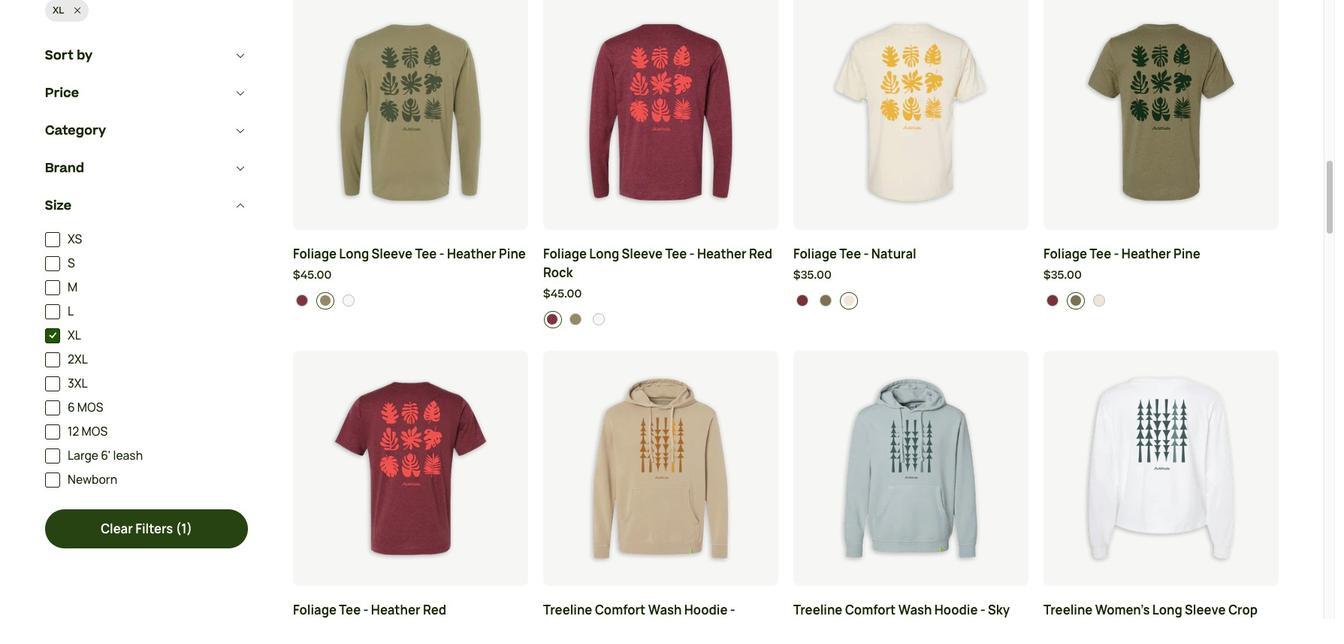 Task type: locate. For each thing, give the bounding box(es) containing it.
option group
[[293, 292, 529, 309], [794, 292, 1029, 309], [1044, 292, 1279, 309], [544, 311, 779, 328]]

treeline for treeline comfort wash hoodie - sky
[[794, 602, 843, 618]]

heather pine image
[[820, 295, 832, 307], [1070, 295, 1082, 307]]

sort by button
[[45, 37, 248, 75]]

0 horizontal spatial heather pine image
[[319, 295, 331, 307]]

- inside foliage long sleeve tee - heather red rock $45.00
[[690, 246, 695, 262]]

red
[[749, 246, 773, 262], [423, 602, 446, 618]]

pine inside foliage long sleeve tee - heather pine $45.00
[[499, 246, 526, 262]]

0 horizontal spatial comfort
[[595, 602, 646, 618]]

- inside foliage long sleeve tee - heather pine $45.00
[[439, 246, 445, 262]]

0 horizontal spatial hoodie
[[684, 602, 728, 618]]

long inside foliage long sleeve tee - heather red rock $45.00
[[589, 246, 619, 262]]

pine inside foliage tee - heather pine $35.00
[[1174, 246, 1201, 262]]

natural image inside radio
[[1093, 295, 1105, 307]]

natural image for natural
[[843, 295, 855, 307]]

option group down foliage tee - natural link at the top of the page
[[794, 292, 1029, 309]]

foliage long sleeve tee - heather pine $45.00
[[293, 246, 526, 283]]

12 mos
[[68, 424, 108, 440]]

foliage tee - heather pine $35.00
[[1044, 246, 1201, 283]]

$45.00 up heather red rock radio at the left of page
[[293, 268, 332, 283]]

crop
[[1229, 602, 1258, 618]]

3 heather pine radio from the left
[[1067, 292, 1085, 309]]

- inside foliage tee - natural $35.00
[[864, 246, 869, 262]]

$45.00 inside foliage long sleeve tee - heather red rock $45.00
[[543, 286, 582, 302]]

option group down foliage long sleeve tee - heather pine $45.00
[[293, 292, 529, 309]]

red inside foliage long sleeve tee - heather red rock $45.00
[[749, 246, 773, 262]]

size
[[45, 197, 72, 215]]

0 horizontal spatial heather pine radio
[[317, 292, 335, 309]]

option group down foliage long sleeve tee - heather red rock $45.00
[[544, 311, 779, 328]]

sleeve inside foliage long sleeve tee - heather pine $45.00
[[372, 246, 413, 262]]

mos right 6
[[77, 400, 103, 416]]

treeline comfort wash hoodie - link
[[543, 601, 779, 619]]

2 natural image from the left
[[1093, 295, 1105, 307]]

1 horizontal spatial heather red image
[[1047, 295, 1059, 307]]

natural image
[[843, 295, 855, 307], [1093, 295, 1105, 307]]

2 treeline from the left
[[794, 602, 843, 618]]

1 horizontal spatial pine
[[1174, 246, 1201, 262]]

long
[[339, 246, 369, 262], [589, 246, 619, 262], [1153, 602, 1183, 618]]

1 horizontal spatial wash
[[899, 602, 932, 618]]

0 horizontal spatial sleeve
[[372, 246, 413, 262]]

tee for foliage tee - natural $35.00
[[840, 246, 861, 262]]

0 horizontal spatial treeline
[[543, 602, 592, 618]]

foliage
[[293, 246, 337, 262], [543, 246, 587, 262], [794, 246, 837, 262], [1044, 246, 1087, 262], [293, 602, 337, 618]]

1 horizontal spatial heather pine radio
[[817, 292, 835, 309]]

treeline
[[543, 602, 592, 618], [794, 602, 843, 618], [1044, 602, 1093, 618]]

large 6' leash
[[68, 448, 143, 464]]

0 horizontal spatial long
[[339, 246, 369, 262]]

1 heather pine image from the left
[[820, 295, 832, 307]]

heather red rock image
[[546, 313, 558, 325]]

hoodie
[[684, 602, 728, 618], [935, 602, 978, 618]]

foliage inside foliage tee - heather pine $35.00
[[1044, 246, 1087, 262]]

$45.00 down rock
[[543, 286, 582, 302]]

Heather Pine radio
[[317, 292, 335, 309], [817, 292, 835, 309], [1067, 292, 1085, 309]]

1 heather pine radio from the left
[[317, 292, 335, 309]]

1 wash from the left
[[648, 602, 682, 618]]

large
[[68, 448, 98, 464]]

m
[[68, 280, 78, 296]]

treeline for treeline women's long sleeve crop
[[1044, 602, 1093, 618]]

)
[[187, 521, 192, 538]]

vintage white radio right heather red rock radio at the left of page
[[340, 292, 358, 309]]

tee inside foliage tee - heather pine $35.00
[[1090, 246, 1112, 262]]

1 horizontal spatial $35.00 link
[[1044, 268, 1279, 285]]

tee inside foliage tee - natural $35.00
[[840, 246, 861, 262]]

0 horizontal spatial vintage white radio
[[340, 292, 358, 309]]

1 horizontal spatial heather pine image
[[1070, 295, 1082, 307]]

1 pine from the left
[[499, 246, 526, 262]]

sleeve
[[372, 246, 413, 262], [622, 246, 663, 262], [1185, 602, 1226, 618]]

0 vertical spatial mos
[[77, 400, 103, 416]]

heather pine radio left natural option
[[817, 292, 835, 309]]

1 horizontal spatial hoodie
[[935, 602, 978, 618]]

heather pine image right heather red rock option
[[570, 313, 582, 325]]

1 horizontal spatial heather pine image
[[570, 313, 582, 325]]

1 horizontal spatial sleeve
[[622, 246, 663, 262]]

2 horizontal spatial treeline
[[1044, 602, 1093, 618]]

heather red image left natural radio
[[1047, 295, 1059, 307]]

$35.00 link down foliage tee - natural link at the top of the page
[[794, 268, 1029, 285]]

option group for foliage tee - natural
[[794, 292, 1029, 309]]

1 horizontal spatial natural image
[[1093, 295, 1105, 307]]

2 heather pine radio from the left
[[817, 292, 835, 309]]

foliage for foliage long sleeve tee - heather red rock
[[543, 246, 587, 262]]

1 vertical spatial red
[[423, 602, 446, 618]]

1 heather red image from the left
[[797, 295, 809, 307]]

foliage for foliage tee - heather pine
[[1044, 246, 1087, 262]]

foliage inside foliage long sleeve tee - heather red rock $45.00
[[543, 246, 587, 262]]

- inside treeline comfort wash hoodie -
[[730, 602, 736, 618]]

wash
[[648, 602, 682, 618], [899, 602, 932, 618]]

heather pine image inside option
[[319, 295, 331, 307]]

l
[[68, 304, 74, 320]]

rock
[[543, 265, 573, 281]]

comfort for treeline comfort wash hoodie -
[[595, 602, 646, 618]]

1 vertical spatial vintage white radio
[[590, 311, 608, 328]]

1 heather red radio from the left
[[794, 292, 812, 309]]

- inside foliage tee - heather red link
[[363, 602, 369, 618]]

0 horizontal spatial vintage white image
[[342, 295, 355, 307]]

$35.00 link for natural
[[794, 268, 1029, 285]]

2 horizontal spatial heather pine radio
[[1067, 292, 1085, 309]]

Heather Pine radio
[[567, 311, 585, 328]]

1 horizontal spatial long
[[589, 246, 619, 262]]

3 treeline from the left
[[1044, 602, 1093, 618]]

heather pine radio right heather red rock radio at the left of page
[[317, 292, 335, 309]]

xl
[[53, 4, 64, 17], [68, 328, 81, 344]]

tee inside foliage long sleeve tee - heather pine $45.00
[[415, 246, 437, 262]]

2 horizontal spatial sleeve
[[1185, 602, 1226, 618]]

2 wash from the left
[[899, 602, 932, 618]]

$35.00 link
[[794, 268, 1029, 285], [1044, 268, 1279, 285]]

1 horizontal spatial treeline
[[794, 602, 843, 618]]

1 horizontal spatial $45.00
[[543, 286, 582, 302]]

Heather Red radio
[[794, 292, 812, 309], [1044, 292, 1062, 309]]

natural image inside option
[[843, 295, 855, 307]]

1 vertical spatial vintage white image
[[593, 313, 605, 325]]

2 $35.00 from the left
[[1044, 268, 1082, 283]]

newborn
[[68, 473, 117, 488]]

treeline comfort wash hoodie - sky
[[794, 602, 1010, 618]]

1 treeline from the left
[[543, 602, 592, 618]]

heather pine radio left natural radio
[[1067, 292, 1085, 309]]

heather red image for foliage tee - heather pine
[[1047, 295, 1059, 307]]

option group down foliage tee - heather pine link
[[1044, 292, 1279, 309]]

heather pine image inside radio
[[570, 313, 582, 325]]

(
[[176, 521, 181, 538]]

$45.00 link down foliage long sleeve tee - heather red rock link
[[543, 286, 779, 303]]

l xl
[[68, 304, 81, 344]]

heather pine image
[[319, 295, 331, 307], [570, 313, 582, 325]]

heather red radio for foliage tee - natural
[[794, 292, 812, 309]]

2 horizontal spatial long
[[1153, 602, 1183, 618]]

0 horizontal spatial $45.00
[[293, 268, 332, 283]]

1 horizontal spatial heather red radio
[[1044, 292, 1062, 309]]

xl up 2xl
[[68, 328, 81, 344]]

2 heather pine image from the left
[[1070, 295, 1082, 307]]

1 horizontal spatial comfort
[[845, 602, 896, 618]]

1 natural image from the left
[[843, 295, 855, 307]]

$35.00
[[794, 268, 832, 283], [1044, 268, 1082, 283]]

0 vertical spatial vintage white image
[[342, 295, 355, 307]]

heather red image left natural option
[[797, 295, 809, 307]]

heather
[[447, 246, 497, 262], [697, 246, 747, 262], [1122, 246, 1171, 262], [371, 602, 421, 618]]

heather pine radio for foliage tee - natural
[[817, 292, 835, 309]]

heather pine image left natural option
[[820, 295, 832, 307]]

mos right the 12
[[82, 424, 108, 440]]

0 horizontal spatial heather red image
[[797, 295, 809, 307]]

0 horizontal spatial xl
[[53, 4, 64, 17]]

0 horizontal spatial heather pine image
[[820, 295, 832, 307]]

s
[[68, 256, 75, 272]]

heather pine image right heather red rock radio at the left of page
[[319, 295, 331, 307]]

long inside foliage long sleeve tee - heather pine $45.00
[[339, 246, 369, 262]]

1 vertical spatial $45.00
[[543, 286, 582, 302]]

0 horizontal spatial pine
[[499, 246, 526, 262]]

0 horizontal spatial heather red radio
[[794, 292, 812, 309]]

0 horizontal spatial $35.00
[[794, 268, 832, 283]]

0 vertical spatial vintage white radio
[[340, 292, 358, 309]]

foliage tee - natural $35.00
[[794, 246, 917, 283]]

pine
[[499, 246, 526, 262], [1174, 246, 1201, 262]]

vintage white image for $45.00
[[342, 295, 355, 307]]

0 horizontal spatial $35.00 link
[[794, 268, 1029, 285]]

2 pine from the left
[[1174, 246, 1201, 262]]

0 vertical spatial $45.00
[[293, 268, 332, 283]]

hoodie inside treeline comfort wash hoodie -
[[684, 602, 728, 618]]

treeline inside treeline comfort wash hoodie -
[[543, 602, 592, 618]]

0 horizontal spatial wash
[[648, 602, 682, 618]]

$45.00 link down 'foliage long sleeve tee - heather pine' 'link'
[[293, 268, 528, 285]]

2 hoodie from the left
[[935, 602, 978, 618]]

1 comfort from the left
[[595, 602, 646, 618]]

foliage tee - natural link
[[794, 245, 1029, 264]]

0 horizontal spatial natural image
[[843, 295, 855, 307]]

option group for foliage long sleeve tee - heather red rock
[[544, 311, 779, 328]]

price
[[45, 85, 79, 103]]

$45.00
[[293, 268, 332, 283], [543, 286, 582, 302]]

1 $35.00 from the left
[[794, 268, 832, 283]]

treeline inside treeline women's long sleeve crop
[[1044, 602, 1093, 618]]

sort by
[[45, 47, 93, 65]]

1 vertical spatial mos
[[82, 424, 108, 440]]

heather red radio for foliage tee - heather pine
[[1044, 292, 1062, 309]]

long for $45.00
[[339, 246, 369, 262]]

natural image down foliage tee - natural $35.00
[[843, 295, 855, 307]]

xs
[[68, 232, 82, 248]]

comfort
[[595, 602, 646, 618], [845, 602, 896, 618]]

heather pine image left natural radio
[[1070, 295, 1082, 307]]

vintage white image right heather red rock radio at the left of page
[[342, 295, 355, 307]]

Vintage White radio
[[340, 292, 358, 309], [590, 311, 608, 328]]

1 horizontal spatial $45.00 link
[[543, 286, 779, 303]]

-
[[439, 246, 445, 262], [690, 246, 695, 262], [864, 246, 869, 262], [1114, 246, 1119, 262], [363, 602, 369, 618], [730, 602, 736, 618], [981, 602, 986, 618]]

heather pine image for $45.00
[[319, 295, 331, 307]]

0 vertical spatial heather pine image
[[319, 295, 331, 307]]

sleeve inside foliage long sleeve tee - heather red rock $45.00
[[622, 246, 663, 262]]

long for rock
[[589, 246, 619, 262]]

1 horizontal spatial red
[[749, 246, 773, 262]]

12
[[68, 424, 79, 440]]

Heather Red Rock radio
[[544, 311, 562, 328]]

2 comfort from the left
[[845, 602, 896, 618]]

heather pine radio for foliage long sleeve tee - heather pine
[[317, 292, 335, 309]]

0 horizontal spatial $45.00 link
[[293, 268, 528, 285]]

1 $35.00 link from the left
[[794, 268, 1029, 285]]

0 vertical spatial $45.00 link
[[293, 268, 528, 285]]

0 vertical spatial red
[[749, 246, 773, 262]]

✕
[[74, 4, 81, 17]]

2 heather red radio from the left
[[1044, 292, 1062, 309]]

foliage inside foliage tee - natural $35.00
[[794, 246, 837, 262]]

vintage white image
[[342, 295, 355, 307], [593, 313, 605, 325]]

1 vertical spatial heather pine image
[[570, 313, 582, 325]]

1 horizontal spatial vintage white image
[[593, 313, 605, 325]]

by
[[77, 47, 93, 65]]

$35.00 link down foliage tee - heather pine link
[[1044, 268, 1279, 285]]

comfort inside treeline comfort wash hoodie -
[[595, 602, 646, 618]]

treeline comfort wash hoodie - sky link
[[794, 601, 1029, 619]]

1 horizontal spatial xl
[[68, 328, 81, 344]]

women's
[[1095, 602, 1150, 618]]

sky
[[988, 602, 1010, 618]]

2 $35.00 link from the left
[[1044, 268, 1279, 285]]

$45.00 link for $45.00
[[293, 268, 528, 285]]

1 vertical spatial $45.00 link
[[543, 286, 779, 303]]

foliage inside foliage long sleeve tee - heather pine $45.00
[[293, 246, 337, 262]]

6'
[[101, 448, 111, 464]]

0 vertical spatial xl
[[53, 4, 64, 17]]

vintage white image right heather pine radio
[[593, 313, 605, 325]]

$45.00 link
[[293, 268, 528, 285], [543, 286, 779, 303]]

treeline women's long sleeve crop link
[[1044, 601, 1279, 619]]

1 horizontal spatial $35.00
[[1044, 268, 1082, 283]]

foliage long sleeve tee - heather red rock link
[[543, 245, 779, 283]]

1
[[181, 521, 187, 538]]

2 heather red image from the left
[[1047, 295, 1059, 307]]

1 hoodie from the left
[[684, 602, 728, 618]]

natural image down foliage tee - heather pine $35.00
[[1093, 295, 1105, 307]]

tee
[[415, 246, 437, 262], [665, 246, 687, 262], [840, 246, 861, 262], [1090, 246, 1112, 262], [339, 602, 361, 618]]

tee for foliage tee - heather red
[[339, 602, 361, 618]]

wash inside treeline comfort wash hoodie -
[[648, 602, 682, 618]]

heather red radio left natural option
[[794, 292, 812, 309]]

clear filters             ( 1 )
[[101, 521, 192, 538]]

1 horizontal spatial vintage white radio
[[590, 311, 608, 328]]

comfort for treeline comfort wash hoodie - sky
[[845, 602, 896, 618]]

heather red image
[[797, 295, 809, 307], [1047, 295, 1059, 307]]

xl left ✕
[[53, 4, 64, 17]]

vintage white radio right heather pine radio
[[590, 311, 608, 328]]

heather pine image for rock
[[570, 313, 582, 325]]

heather red radio left natural radio
[[1044, 292, 1062, 309]]

mos
[[77, 400, 103, 416], [82, 424, 108, 440]]



Task type: vqa. For each thing, say whether or not it's contained in the screenshot.
bottom what
no



Task type: describe. For each thing, give the bounding box(es) containing it.
category
[[45, 122, 106, 140]]

sleeve for rock
[[622, 246, 663, 262]]

$45.00 inside foliage long sleeve tee - heather pine $45.00
[[293, 268, 332, 283]]

- inside foliage tee - heather pine $35.00
[[1114, 246, 1119, 262]]

foliage tee - heather red
[[293, 602, 446, 618]]

leash
[[113, 448, 143, 464]]

wash for treeline comfort wash hoodie -
[[648, 602, 682, 618]]

$35.00 link for heather
[[1044, 268, 1279, 285]]

1 vertical spatial xl
[[68, 328, 81, 344]]

heather pine image for foliage tee - heather pine
[[1070, 295, 1082, 307]]

long inside treeline women's long sleeve crop
[[1153, 602, 1183, 618]]

clear
[[101, 521, 133, 538]]

brand
[[45, 160, 84, 178]]

0 horizontal spatial red
[[423, 602, 446, 618]]

filters
[[135, 521, 173, 538]]

hoodie for treeline comfort wash hoodie - sky
[[935, 602, 978, 618]]

natural
[[872, 246, 917, 262]]

heather red rock image
[[296, 295, 308, 307]]

tee inside foliage long sleeve tee - heather red rock $45.00
[[665, 246, 687, 262]]

treeline comfort wash hoodie -
[[543, 602, 736, 619]]

mos for 6 mos
[[77, 400, 103, 416]]

heather red image for foliage tee - natural
[[797, 295, 809, 307]]

Natural radio
[[1091, 292, 1109, 309]]

category button
[[45, 113, 248, 150]]

size button
[[45, 188, 248, 225]]

foliage for foliage tee - natural
[[794, 246, 837, 262]]

6 mos
[[68, 400, 103, 416]]

heather inside foliage long sleeve tee - heather pine $45.00
[[447, 246, 497, 262]]

heather pine radio for foliage tee - heather pine
[[1067, 292, 1085, 309]]

mos for 12 mos
[[82, 424, 108, 440]]

s m
[[68, 256, 78, 296]]

3xl
[[68, 376, 88, 392]]

foliage tee - heather red link
[[293, 601, 528, 619]]

treeline women's long sleeve crop
[[1044, 602, 1258, 619]]

2xl
[[68, 352, 88, 368]]

6
[[68, 400, 75, 416]]

heather inside foliage tee - heather pine $35.00
[[1122, 246, 1171, 262]]

foliage tee - heather pine link
[[1044, 245, 1279, 264]]

$35.00 inside foliage tee - natural $35.00
[[794, 268, 832, 283]]

price button
[[45, 75, 248, 113]]

vintage white image for rock
[[593, 313, 605, 325]]

vintage white radio for rock
[[590, 311, 608, 328]]

sleeve inside treeline women's long sleeve crop
[[1185, 602, 1226, 618]]

brand button
[[45, 150, 248, 188]]

natural image for heather
[[1093, 295, 1105, 307]]

Heather Red Rock radio
[[293, 292, 311, 309]]

option group for foliage tee - heather pine
[[1044, 292, 1279, 309]]

hoodie for treeline comfort wash hoodie -
[[684, 602, 728, 618]]

foliage for foliage long sleeve tee - heather pine
[[293, 246, 337, 262]]

- inside 'treeline comfort wash hoodie - sky' link
[[981, 602, 986, 618]]

treeline for treeline comfort wash hoodie -
[[543, 602, 592, 618]]

heather inside foliage long sleeve tee - heather red rock $45.00
[[697, 246, 747, 262]]

vintage white radio for $45.00
[[340, 292, 358, 309]]

Natural radio
[[840, 292, 858, 309]]

tee for foliage tee - heather pine $35.00
[[1090, 246, 1112, 262]]

sleeve for $45.00
[[372, 246, 413, 262]]

foliage long sleeve tee - heather pine link
[[293, 245, 528, 264]]

sort
[[45, 47, 74, 65]]

option group for foliage long sleeve tee - heather pine
[[293, 292, 529, 309]]

foliage long sleeve tee - heather red rock $45.00
[[543, 246, 773, 302]]

wash for treeline comfort wash hoodie - sky
[[899, 602, 932, 618]]

$35.00 inside foliage tee - heather pine $35.00
[[1044, 268, 1082, 283]]

heather pine image for foliage tee - natural
[[820, 295, 832, 307]]

$45.00 link for rock
[[543, 286, 779, 303]]



